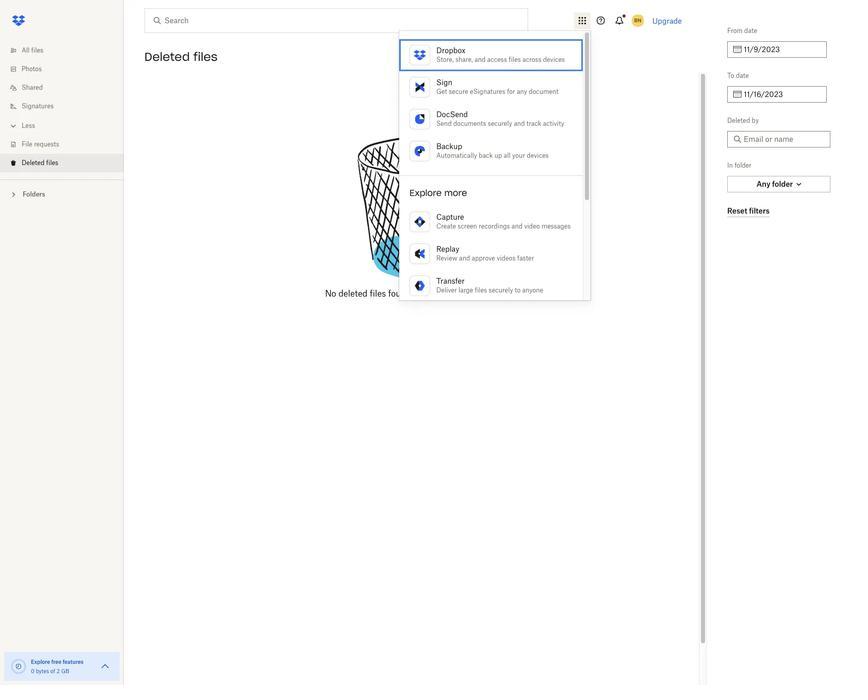 Task type: locate. For each thing, give the bounding box(es) containing it.
1 vertical spatial your
[[469, 289, 486, 299]]

to
[[728, 72, 735, 79]]

date right to
[[736, 72, 749, 79]]

2
[[57, 668, 60, 675]]

transfer
[[437, 277, 465, 285]]

files inside transfer deliver large files securely to anyone
[[475, 286, 487, 294]]

securely
[[488, 120, 512, 127], [489, 286, 513, 294]]

0 vertical spatial deleted files
[[145, 50, 218, 64]]

and left track
[[514, 120, 525, 127]]

any
[[517, 88, 528, 95]]

securely up backup automatically back up all your devices
[[488, 120, 512, 127]]

faster
[[518, 254, 534, 262]]

explore left the more
[[410, 188, 442, 198]]

0 vertical spatial devices
[[543, 56, 565, 63]]

0 vertical spatial securely
[[488, 120, 512, 127]]

to date
[[728, 72, 749, 79]]

your left filters
[[469, 289, 486, 299]]

explore for explore free features 0 bytes of 2 gb
[[31, 659, 50, 665]]

approve
[[472, 254, 495, 262]]

deleted files list item
[[0, 154, 124, 172]]

file
[[22, 140, 32, 148]]

of
[[50, 668, 55, 675]]

list
[[0, 35, 124, 180]]

less image
[[8, 121, 19, 131]]

photos link
[[8, 60, 124, 78]]

deleted inside list item
[[22, 159, 45, 167]]

folders button
[[0, 186, 124, 202]]

found.
[[388, 289, 413, 299]]

0 horizontal spatial deleted files
[[22, 159, 58, 167]]

securely inside transfer deliver large files securely to anyone
[[489, 286, 513, 294]]

date
[[745, 27, 758, 35], [736, 72, 749, 79]]

devices right the all
[[527, 152, 549, 159]]

in
[[728, 162, 733, 169]]

date right from
[[745, 27, 758, 35]]

esignatures
[[470, 88, 506, 95]]

0 horizontal spatial explore
[[31, 659, 50, 665]]

to
[[515, 286, 521, 294]]

transfer deliver large files securely to anyone
[[437, 277, 544, 294]]

all
[[22, 46, 30, 54]]

1 vertical spatial deleted
[[728, 117, 751, 124]]

and right share,
[[475, 56, 486, 63]]

for
[[507, 88, 515, 95]]

2 vertical spatial deleted
[[22, 159, 45, 167]]

list containing all files
[[0, 35, 124, 180]]

To date text field
[[744, 89, 821, 100]]

photos
[[22, 65, 42, 73]]

From date text field
[[744, 44, 821, 55]]

1 vertical spatial date
[[736, 72, 749, 79]]

1 horizontal spatial explore
[[410, 188, 442, 198]]

and inside capture create screen recordings and video messages
[[512, 222, 523, 230]]

explore up bytes
[[31, 659, 50, 665]]

features
[[63, 659, 84, 665]]

explore inside explore free features 0 bytes of 2 gb
[[31, 659, 50, 665]]

0 vertical spatial date
[[745, 27, 758, 35]]

access
[[488, 56, 507, 63]]

and left video
[[512, 222, 523, 230]]

anyone
[[523, 286, 544, 294]]

deleted
[[145, 50, 190, 64], [728, 117, 751, 124], [22, 159, 45, 167]]

securely left to
[[489, 286, 513, 294]]

your
[[513, 152, 525, 159], [469, 289, 486, 299]]

from date
[[728, 27, 758, 35]]

explore
[[410, 188, 442, 198], [31, 659, 50, 665]]

files
[[31, 46, 43, 54], [194, 50, 218, 64], [509, 56, 521, 63], [46, 159, 58, 167], [475, 286, 487, 294], [370, 289, 386, 299]]

devices right across
[[543, 56, 565, 63]]

recordings
[[479, 222, 510, 230]]

signatures
[[22, 102, 54, 110]]

in folder
[[728, 162, 752, 169]]

1 horizontal spatial deleted files
[[145, 50, 218, 64]]

0 vertical spatial your
[[513, 152, 525, 159]]

backup
[[437, 142, 462, 151]]

docsend
[[437, 110, 468, 119]]

your right the all
[[513, 152, 525, 159]]

more
[[445, 188, 467, 198]]

1 vertical spatial devices
[[527, 152, 549, 159]]

and
[[475, 56, 486, 63], [514, 120, 525, 127], [512, 222, 523, 230], [459, 254, 470, 262]]

sign
[[437, 78, 453, 87]]

deleted files
[[145, 50, 218, 64], [22, 159, 58, 167]]

0 vertical spatial explore
[[410, 188, 442, 198]]

create
[[437, 222, 456, 230]]

1 horizontal spatial your
[[513, 152, 525, 159]]

devices inside "dropbox store, share, and access files across devices"
[[543, 56, 565, 63]]

1 vertical spatial explore
[[31, 659, 50, 665]]

1 vertical spatial deleted files
[[22, 159, 58, 167]]

capture create screen recordings and video messages
[[437, 213, 571, 230]]

file requests
[[22, 140, 59, 148]]

and inside replay review and approve videos faster
[[459, 254, 470, 262]]

0 vertical spatial deleted
[[145, 50, 190, 64]]

quota usage element
[[10, 659, 27, 675]]

review
[[437, 254, 458, 262]]

activity
[[543, 120, 565, 127]]

dropbox store, share, and access files across devices
[[437, 46, 565, 63]]

1 horizontal spatial deleted
[[145, 50, 190, 64]]

video
[[525, 222, 540, 230]]

date for from date
[[745, 27, 758, 35]]

0 horizontal spatial deleted
[[22, 159, 45, 167]]

deleted by
[[728, 117, 759, 124]]

devices
[[543, 56, 565, 63], [527, 152, 549, 159]]

0 horizontal spatial your
[[469, 289, 486, 299]]

sign get secure esignatures for any document
[[437, 78, 559, 95]]

folder
[[735, 162, 752, 169]]

file requests link
[[8, 135, 124, 154]]

files inside "dropbox store, share, and access files across devices"
[[509, 56, 521, 63]]

1 vertical spatial securely
[[489, 286, 513, 294]]

and right review
[[459, 254, 470, 262]]

and inside "docsend send documents securely and track activity"
[[514, 120, 525, 127]]

by
[[752, 117, 759, 124]]

dropbox
[[437, 46, 466, 55]]



Task type: describe. For each thing, give the bounding box(es) containing it.
shared
[[22, 84, 43, 91]]

backup automatically back up all your devices
[[437, 142, 549, 159]]

docsend send documents securely and track activity
[[437, 110, 565, 127]]

from
[[728, 27, 743, 35]]

replay
[[437, 245, 460, 253]]

large
[[459, 286, 474, 294]]

dropbox image
[[8, 10, 29, 31]]

upgrade
[[653, 16, 682, 25]]

secure
[[449, 88, 469, 95]]

document
[[529, 88, 559, 95]]

your inside backup automatically back up all your devices
[[513, 152, 525, 159]]

documents
[[454, 120, 486, 127]]

0
[[31, 668, 34, 675]]

deliver
[[437, 286, 457, 294]]

videos
[[497, 254, 516, 262]]

signatures link
[[8, 97, 124, 116]]

files inside list item
[[46, 159, 58, 167]]

back
[[479, 152, 493, 159]]

deleted files link
[[8, 154, 124, 172]]

filters
[[488, 289, 510, 299]]

get
[[437, 88, 447, 95]]

share,
[[456, 56, 473, 63]]

all files
[[22, 46, 43, 54]]

shared link
[[8, 78, 124, 97]]

all files link
[[8, 41, 124, 60]]

deleted
[[339, 289, 368, 299]]

securely inside "docsend send documents securely and track activity"
[[488, 120, 512, 127]]

free
[[51, 659, 61, 665]]

bytes
[[36, 668, 49, 675]]

across
[[523, 56, 542, 63]]

up
[[495, 152, 502, 159]]

requests
[[34, 140, 59, 148]]

explore for explore more
[[410, 188, 442, 198]]

deleted files inside list item
[[22, 159, 58, 167]]

automatically
[[437, 152, 477, 159]]

devices inside backup automatically back up all your devices
[[527, 152, 549, 159]]

2 horizontal spatial deleted
[[728, 117, 751, 124]]

screen
[[458, 222, 477, 230]]

gb
[[61, 668, 69, 675]]

folders
[[23, 190, 45, 198]]

no deleted files found. try adjusting your filters
[[325, 289, 510, 299]]

replay review and approve videos faster
[[437, 245, 534, 262]]

try
[[415, 289, 427, 299]]

all
[[504, 152, 511, 159]]

capture
[[437, 213, 464, 221]]

less
[[22, 122, 35, 130]]

adjusting
[[430, 289, 466, 299]]

send
[[437, 120, 452, 127]]

explore free features 0 bytes of 2 gb
[[31, 659, 84, 675]]

and inside "dropbox store, share, and access files across devices"
[[475, 56, 486, 63]]

explore more
[[410, 188, 467, 198]]

date for to date
[[736, 72, 749, 79]]

upgrade link
[[653, 16, 682, 25]]

messages
[[542, 222, 571, 230]]

track
[[527, 120, 542, 127]]

no
[[325, 289, 336, 299]]

store,
[[437, 56, 454, 63]]



Task type: vqa. For each thing, say whether or not it's contained in the screenshot.
ONLY YOU within the Name Microsoft_Pride, Modified 12/5/2023 2:15 pm, element
no



